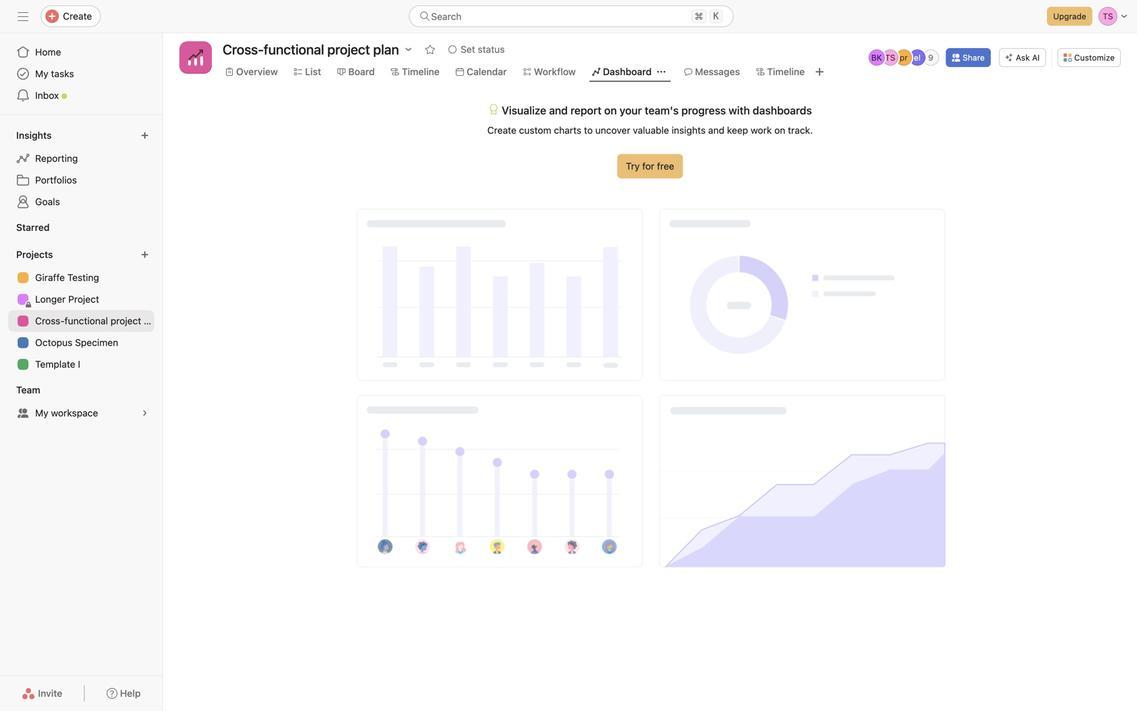 Task type: describe. For each thing, give the bounding box(es) containing it.
octopus specimen link
[[8, 332, 154, 354]]

with
[[729, 104, 750, 117]]

uncover
[[596, 125, 631, 136]]

add to starred image
[[425, 44, 436, 55]]

see details, my workspace image
[[141, 409, 149, 417]]

your
[[620, 104, 642, 117]]

Search tasks, projects, and more text field
[[409, 5, 734, 27]]

home
[[35, 46, 61, 58]]

calendar link
[[456, 64, 507, 79]]

insights
[[672, 125, 706, 136]]

el
[[915, 53, 921, 62]]

tab actions image
[[658, 68, 666, 76]]

overview link
[[226, 64, 278, 79]]

visualize and report on your team's progress with dashboards
[[502, 104, 813, 117]]

help button
[[98, 681, 150, 706]]

valuable
[[633, 125, 670, 136]]

try for free
[[626, 161, 675, 172]]

dashboard link
[[593, 64, 652, 79]]

my tasks
[[35, 68, 74, 79]]

list link
[[294, 64, 321, 79]]

2 timeline link from the left
[[757, 64, 805, 79]]

create button
[[41, 5, 101, 27]]

customize
[[1075, 53, 1116, 62]]

report
[[571, 104, 602, 117]]

create for create
[[63, 10, 92, 22]]

dashboard
[[603, 66, 652, 77]]

octopus
[[35, 337, 72, 348]]

my for my tasks
[[35, 68, 48, 79]]

try for free button
[[618, 154, 684, 178]]

team
[[16, 384, 40, 396]]

team button
[[14, 381, 53, 400]]

my workspace
[[35, 407, 98, 419]]

my for my workspace
[[35, 407, 48, 419]]

inbox link
[[8, 85, 154, 106]]

my workspace link
[[8, 402, 154, 424]]

ask
[[1017, 53, 1031, 62]]

custom
[[519, 125, 552, 136]]

graph image
[[188, 49, 204, 66]]

keep
[[728, 125, 749, 136]]

testing
[[67, 272, 99, 283]]

workflow link
[[523, 64, 576, 79]]

my tasks link
[[8, 63, 154, 85]]

cross- for cross-functional project plan
[[35, 315, 65, 326]]

reporting
[[35, 153, 78, 164]]

1 horizontal spatial on
[[775, 125, 786, 136]]

calendar
[[467, 66, 507, 77]]

project plan
[[328, 41, 399, 57]]

home link
[[8, 41, 154, 63]]

functional for project
[[65, 315, 108, 326]]

hide sidebar image
[[18, 11, 28, 22]]

tasks
[[51, 68, 74, 79]]

list
[[305, 66, 321, 77]]

workspace
[[51, 407, 98, 419]]

insights
[[16, 130, 52, 141]]

invite
[[38, 688, 62, 699]]

team's
[[645, 104, 679, 117]]

bk
[[872, 53, 883, 62]]

portfolios
[[35, 174, 77, 186]]

reporting link
[[8, 148, 154, 169]]

visualize
[[502, 104, 547, 117]]

longer project link
[[8, 289, 154, 310]]

projects button
[[14, 245, 65, 264]]

octopus specimen
[[35, 337, 118, 348]]

giraffe testing
[[35, 272, 99, 283]]

ai
[[1033, 53, 1041, 62]]

cross-functional project plan
[[35, 315, 162, 326]]

k
[[714, 10, 719, 22]]

goals
[[35, 196, 60, 207]]

longer project
[[35, 294, 99, 305]]

1 timeline from the left
[[402, 66, 440, 77]]

global element
[[0, 33, 163, 114]]

dashboards
[[753, 104, 813, 117]]

new insights image
[[141, 131, 149, 140]]



Task type: locate. For each thing, give the bounding box(es) containing it.
timeline link down the add to starred image
[[391, 64, 440, 79]]

customize button
[[1058, 48, 1122, 67]]

ask ai button
[[1000, 48, 1047, 67]]

0 horizontal spatial and
[[549, 104, 568, 117]]

0 horizontal spatial cross-
[[35, 315, 65, 326]]

1 horizontal spatial functional
[[264, 41, 324, 57]]

teams element
[[0, 378, 163, 427]]

0 vertical spatial cross-
[[223, 41, 264, 57]]

project
[[68, 294, 99, 305]]

1 horizontal spatial timeline
[[768, 66, 805, 77]]

charts
[[554, 125, 582, 136]]

0 horizontal spatial timeline
[[402, 66, 440, 77]]

cross- inside cross-functional project plan dropdown button
[[223, 41, 264, 57]]

create inside popup button
[[63, 10, 92, 22]]

1 horizontal spatial create
[[488, 125, 517, 136]]

cross-functional project plan link
[[8, 310, 162, 332]]

9
[[929, 53, 934, 62]]

1 horizontal spatial and
[[709, 125, 725, 136]]

create for create custom charts to uncover valuable insights and keep work on track.
[[488, 125, 517, 136]]

1 horizontal spatial cross-
[[223, 41, 264, 57]]

create up the "home" link
[[63, 10, 92, 22]]

create down visualize
[[488, 125, 517, 136]]

and up charts
[[549, 104, 568, 117]]

track.
[[788, 125, 813, 136]]

specimen
[[75, 337, 118, 348]]

on
[[605, 104, 617, 117], [775, 125, 786, 136]]

plan
[[144, 315, 162, 326]]

add tab image
[[815, 66, 826, 77]]

upgrade button
[[1048, 7, 1093, 26]]

share button
[[946, 48, 991, 67]]

goals link
[[8, 191, 154, 213]]

i
[[78, 359, 80, 370]]

board
[[349, 66, 375, 77]]

set status
[[461, 44, 505, 55]]

1 my from the top
[[35, 68, 48, 79]]

timeline down the add to starred image
[[402, 66, 440, 77]]

for
[[643, 161, 655, 172]]

0 vertical spatial on
[[605, 104, 617, 117]]

my inside teams element
[[35, 407, 48, 419]]

2 my from the top
[[35, 407, 48, 419]]

template i
[[35, 359, 80, 370]]

timeline
[[402, 66, 440, 77], [768, 66, 805, 77]]

create custom charts to uncover valuable insights and keep work on track.
[[488, 125, 813, 136]]

1 vertical spatial on
[[775, 125, 786, 136]]

ask ai
[[1017, 53, 1041, 62]]

1 vertical spatial and
[[709, 125, 725, 136]]

pr
[[900, 53, 908, 62]]

functional inside dropdown button
[[264, 41, 324, 57]]

functional down the project at the top
[[65, 315, 108, 326]]

cross- down longer
[[35, 315, 65, 326]]

cross- up overview link
[[223, 41, 264, 57]]

1 horizontal spatial timeline link
[[757, 64, 805, 79]]

my inside global element
[[35, 68, 48, 79]]

0 horizontal spatial functional
[[65, 315, 108, 326]]

progress
[[682, 104, 726, 117]]

1 timeline link from the left
[[391, 64, 440, 79]]

invite button
[[13, 681, 71, 706]]

messages link
[[685, 64, 741, 79]]

share
[[963, 53, 985, 62]]

cross-
[[223, 41, 264, 57], [35, 315, 65, 326]]

free
[[657, 161, 675, 172]]

giraffe
[[35, 272, 65, 283]]

overview
[[236, 66, 278, 77]]

my down team popup button
[[35, 407, 48, 419]]

0 vertical spatial my
[[35, 68, 48, 79]]

⌘
[[695, 10, 704, 22]]

functional inside "link"
[[65, 315, 108, 326]]

and
[[549, 104, 568, 117], [709, 125, 725, 136]]

timeline link
[[391, 64, 440, 79], [757, 64, 805, 79]]

timeline left add tab image
[[768, 66, 805, 77]]

functional
[[264, 41, 324, 57], [65, 315, 108, 326]]

0 horizontal spatial timeline link
[[391, 64, 440, 79]]

0 vertical spatial functional
[[264, 41, 324, 57]]

inbox
[[35, 90, 59, 101]]

project
[[111, 315, 141, 326]]

1 vertical spatial my
[[35, 407, 48, 419]]

template
[[35, 359, 75, 370]]

functional for project plan
[[264, 41, 324, 57]]

cross-functional project plan button
[[217, 40, 418, 59]]

set status button
[[443, 40, 511, 59]]

1 vertical spatial cross-
[[35, 315, 65, 326]]

0 horizontal spatial on
[[605, 104, 617, 117]]

0 vertical spatial and
[[549, 104, 568, 117]]

2 timeline from the left
[[768, 66, 805, 77]]

starred
[[16, 222, 50, 233]]

projects element
[[0, 242, 163, 378]]

1 vertical spatial functional
[[65, 315, 108, 326]]

on right work
[[775, 125, 786, 136]]

0 horizontal spatial create
[[63, 10, 92, 22]]

0 vertical spatial create
[[63, 10, 92, 22]]

create
[[63, 10, 92, 22], [488, 125, 517, 136]]

status
[[478, 44, 505, 55]]

set
[[461, 44, 476, 55]]

and left keep in the top right of the page
[[709, 125, 725, 136]]

ts
[[886, 53, 896, 62]]

timeline link up dashboards
[[757, 64, 805, 79]]

1 vertical spatial create
[[488, 125, 517, 136]]

longer
[[35, 294, 66, 305]]

portfolios link
[[8, 169, 154, 191]]

giraffe testing link
[[8, 267, 154, 289]]

cross-functional project plan
[[223, 41, 399, 57]]

projects
[[16, 249, 53, 260]]

messages
[[695, 66, 741, 77]]

work
[[751, 125, 772, 136]]

help
[[120, 688, 141, 699]]

to
[[584, 125, 593, 136]]

None field
[[409, 5, 734, 27]]

my
[[35, 68, 48, 79], [35, 407, 48, 419]]

new project or portfolio image
[[141, 251, 149, 259]]

try
[[626, 161, 640, 172]]

insights element
[[0, 123, 163, 215]]

cross- for cross-functional project plan
[[223, 41, 264, 57]]

upgrade
[[1054, 12, 1087, 21]]

functional up list link
[[264, 41, 324, 57]]

cross- inside cross-functional project plan "link"
[[35, 315, 65, 326]]

my left "tasks"
[[35, 68, 48, 79]]

workflow
[[534, 66, 576, 77]]

board link
[[338, 64, 375, 79]]

template i link
[[8, 354, 154, 375]]

on up uncover
[[605, 104, 617, 117]]



Task type: vqa. For each thing, say whether or not it's contained in the screenshot.
Info
no



